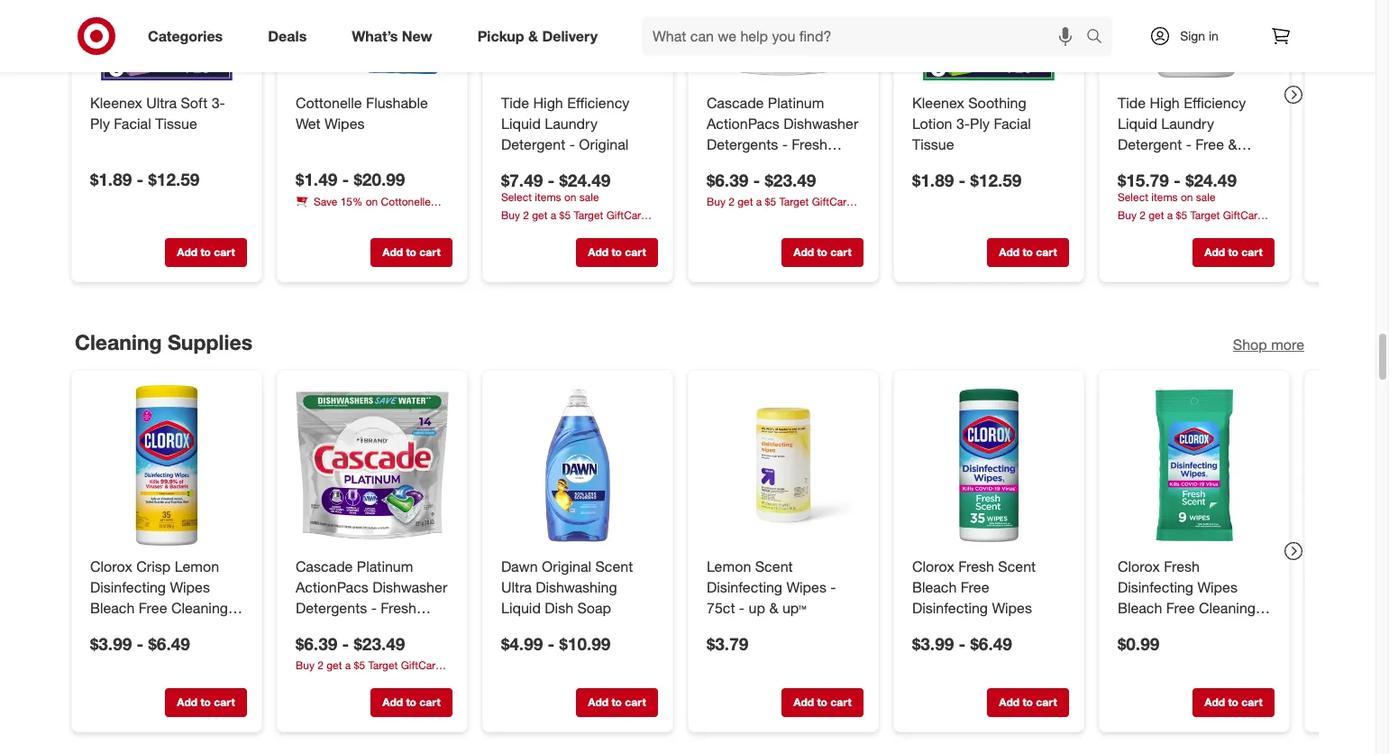 Task type: vqa. For each thing, say whether or not it's contained in the screenshot.


Task type: locate. For each thing, give the bounding box(es) containing it.
0 horizontal spatial $1.89 - $12.59
[[90, 168, 200, 189]]

0 horizontal spatial items
[[421, 210, 448, 223]]

clorox crisp lemon disinfecting wipes bleach free cleaning wipes image
[[87, 385, 247, 546], [87, 385, 247, 546]]

0 vertical spatial $6.39 - $23.49
[[707, 169, 817, 190]]

cascade platinum actionpacs dishwasher detergents - fresh scent image
[[704, 0, 864, 82], [704, 0, 864, 82], [292, 385, 453, 546], [292, 385, 453, 546]]

1 lemon from the left
[[175, 557, 219, 575]]

$6.39 for bottom the cascade platinum actionpacs dishwasher detergents - fresh scent link
[[296, 633, 338, 653]]

to
[[201, 245, 211, 259], [406, 245, 417, 259], [612, 245, 622, 259], [818, 245, 828, 259], [1023, 245, 1034, 259], [1229, 245, 1239, 259], [201, 696, 211, 709], [406, 696, 417, 709], [612, 696, 622, 709], [818, 696, 828, 709], [1023, 696, 1034, 709], [1229, 696, 1239, 709]]

liquid up gentle
[[1118, 114, 1158, 132]]

2 ply from the left
[[971, 114, 990, 132]]

platinum
[[768, 93, 825, 112], [357, 557, 413, 575]]

add for tide high efficiency liquid laundry detergent - free & gentle link's the add to cart button
[[1205, 245, 1226, 259]]

1 select from the left
[[502, 190, 532, 204]]

15%
[[341, 194, 363, 208]]

items
[[535, 190, 562, 204], [1152, 190, 1179, 204], [421, 210, 448, 223]]

1 $3.99 from the left
[[90, 633, 132, 653]]

clorox fresh disinfecting wipes bleach free cleaning wipes - 9ct image
[[1115, 385, 1275, 546], [1115, 385, 1275, 546]]

kleenex left soft
[[90, 93, 142, 112]]

cottonelle up the wet
[[296, 93, 362, 112]]

0 horizontal spatial actionpacs
[[296, 578, 369, 596]]

0 horizontal spatial kleenex
[[90, 93, 142, 112]]

0 horizontal spatial detergent
[[502, 135, 566, 153]]

3- right soft
[[212, 93, 225, 112]]

1 horizontal spatial dishwasher
[[784, 114, 859, 132]]

kleenex ultra soft 3-ply facial tissue image
[[87, 0, 247, 82], [87, 0, 247, 82]]

2 laundry from the left
[[1162, 114, 1215, 132]]

add to cart button
[[165, 238, 247, 267], [371, 238, 453, 267], [576, 238, 658, 267], [782, 238, 864, 267], [988, 238, 1070, 267], [1193, 238, 1275, 267], [165, 688, 247, 717], [371, 688, 453, 717], [576, 688, 658, 717], [782, 688, 864, 717], [988, 688, 1070, 717], [1193, 688, 1275, 717]]

1 vertical spatial dishwasher
[[373, 578, 448, 596]]

0 vertical spatial $23.49
[[765, 169, 817, 190]]

dishwasher for bottom the cascade platinum actionpacs dishwasher detergents - fresh scent link
[[373, 578, 448, 596]]

on down the tide high efficiency liquid laundry detergent - original link
[[565, 190, 577, 204]]

2 detergent from the left
[[1118, 135, 1183, 153]]

dishwasher
[[784, 114, 859, 132], [373, 578, 448, 596]]

2 horizontal spatial clorox
[[1118, 557, 1161, 575]]

original inside dawn original scent ultra dishwashing liquid dish soap
[[542, 557, 592, 575]]

0 horizontal spatial tide
[[502, 93, 530, 112]]

1 laundry from the left
[[545, 114, 598, 132]]

detergent inside tide high efficiency liquid laundry detergent - original
[[502, 135, 566, 153]]

1 high from the left
[[534, 93, 563, 112]]

lemon scent disinfecting wipes - 75ct - up & up™ image
[[704, 385, 864, 546], [704, 385, 864, 546]]

$24.49 right the $15.79
[[1186, 169, 1237, 190]]

1 horizontal spatial $6.49
[[971, 633, 1013, 653]]

high inside tide high efficiency liquid laundry detergent - free & gentle
[[1151, 93, 1180, 112]]

cascade
[[707, 93, 764, 112], [296, 557, 353, 575]]

original inside tide high efficiency liquid laundry detergent - original
[[579, 135, 629, 153]]

kleenex inside kleenex ultra soft 3- ply facial tissue
[[90, 93, 142, 112]]

to for the add to cart button associated with cottonelle flushable wet wipes link at the left top of the page
[[406, 245, 417, 259]]

1 horizontal spatial $12.59
[[971, 169, 1022, 190]]

free up the $3.99 - $6.49
[[961, 578, 990, 596]]

1 tide from the left
[[502, 93, 530, 112]]

$23.49 for the add to cart button for bottom the cascade platinum actionpacs dishwasher detergents - fresh scent link
[[354, 633, 405, 653]]

0 horizontal spatial cleaning
[[75, 329, 162, 355]]

kleenex soothing lotion 3-ply facial tissue image
[[909, 0, 1070, 82], [909, 0, 1070, 82]]

1 horizontal spatial efficiency
[[1184, 93, 1247, 112]]

clorox inside clorox crisp lemon disinfecting wipes bleach free cleaning wipes $3.99 - $6.49
[[90, 557, 132, 575]]

$12.59
[[148, 168, 200, 189], [971, 169, 1022, 190]]

bleach inside clorox fresh scent bleach free disinfecting wipes
[[913, 578, 957, 596]]

on down tide high efficiency liquid laundry detergent - free & gentle
[[1182, 190, 1194, 204]]

1 $24.49 from the left
[[560, 169, 611, 190]]

$1.89
[[90, 168, 132, 189], [913, 169, 955, 190]]

1 horizontal spatial cleaning
[[171, 598, 228, 617]]

0 horizontal spatial high
[[534, 93, 563, 112]]

0 horizontal spatial sale
[[580, 190, 599, 204]]

sale for $15.79 - $24.49
[[1197, 190, 1216, 204]]

sale inside $7.49 - $24.49 select items on sale
[[580, 190, 599, 204]]

0 horizontal spatial $6.49
[[148, 633, 190, 653]]

2 $24.49 from the left
[[1186, 169, 1237, 190]]

shop
[[1234, 336, 1268, 354]]

ultra left soft
[[146, 93, 177, 112]]

1 horizontal spatial detergents
[[707, 135, 779, 153]]

2 efficiency from the left
[[1184, 93, 1247, 112]]

1 horizontal spatial facial
[[994, 114, 1032, 132]]

detergents
[[707, 135, 779, 153], [296, 598, 367, 617]]

laundry up $7.49 - $24.49 select items on sale
[[545, 114, 598, 132]]

disinfecting down crisp
[[90, 578, 166, 596]]

add to cart for cottonelle flushable wet wipes link at the left top of the page
[[383, 245, 441, 259]]

disinfecting inside clorox fresh disinfecting wipes bleach free cleaning wipes - 9ct $0.99
[[1118, 578, 1194, 596]]

2 sale from the left
[[1197, 190, 1216, 204]]

1 horizontal spatial ultra
[[502, 578, 532, 596]]

add for the add to cart button related to lemon scent disinfecting wipes - 75ct - up & up™ link
[[794, 696, 815, 709]]

original up dishwashing
[[542, 557, 592, 575]]

$24.49 down the tide high efficiency liquid laundry detergent - original link
[[560, 169, 611, 190]]

1 vertical spatial &
[[1229, 135, 1238, 153]]

shop more button
[[1234, 335, 1305, 355]]

$1.89 - $12.59
[[90, 168, 200, 189], [913, 169, 1022, 190]]

liquid
[[502, 114, 541, 132], [1118, 114, 1158, 132], [502, 598, 541, 617]]

efficiency
[[567, 93, 630, 112], [1184, 93, 1247, 112]]

0 vertical spatial 3-
[[212, 93, 225, 112]]

tide for $7.49 - $24.49
[[502, 93, 530, 112]]

$1.89 for kleenex soothing lotion 3-ply facial tissue
[[913, 169, 955, 190]]

0 vertical spatial detergents
[[707, 135, 779, 153]]

scent inside clorox fresh scent bleach free disinfecting wipes
[[999, 557, 1036, 575]]

& for tide high efficiency liquid laundry detergent - free & gentle
[[1229, 135, 1238, 153]]

1 horizontal spatial $23.49
[[765, 169, 817, 190]]

facial for soothing
[[994, 114, 1032, 132]]

1 horizontal spatial $1.89
[[913, 169, 955, 190]]

$24.49 inside "$15.79 - $24.49 select items on sale"
[[1186, 169, 1237, 190]]

dishwasher for the rightmost the cascade platinum actionpacs dishwasher detergents - fresh scent link
[[784, 114, 859, 132]]

tissue
[[155, 114, 197, 132], [913, 135, 955, 153]]

$6.39 - $23.49
[[707, 169, 817, 190], [296, 633, 405, 653]]

3- inside "kleenex soothing lotion 3-ply facial tissue"
[[957, 114, 971, 132]]

search
[[1079, 28, 1122, 47]]

0 horizontal spatial facial
[[114, 114, 151, 132]]

cottonelle up select on the top left of page
[[381, 194, 431, 208]]

clorox left crisp
[[90, 557, 132, 575]]

- inside "$15.79 - $24.49 select items on sale"
[[1174, 169, 1181, 190]]

1 horizontal spatial &
[[770, 598, 779, 617]]

0 vertical spatial cascade platinum actionpacs dishwasher detergents - fresh scent link
[[707, 93, 860, 173]]

$23.49 for the rightmost the cascade platinum actionpacs dishwasher detergents - fresh scent link's the add to cart button
[[765, 169, 817, 190]]

detergent up $7.49
[[502, 135, 566, 153]]

1 horizontal spatial lemon
[[707, 557, 752, 575]]

cart for the add to cart button for the tide high efficiency liquid laundry detergent - original link
[[625, 245, 646, 259]]

0 horizontal spatial tissue
[[155, 114, 197, 132]]

new
[[402, 27, 433, 45]]

0 horizontal spatial lemon
[[175, 557, 219, 575]]

1 vertical spatial $23.49
[[354, 633, 405, 653]]

1 horizontal spatial actionpacs
[[707, 114, 780, 132]]

3 clorox from the left
[[1118, 557, 1161, 575]]

kleenex
[[90, 93, 142, 112], [913, 93, 965, 112]]

free inside clorox fresh disinfecting wipes bleach free cleaning wipes - 9ct $0.99
[[1167, 598, 1196, 617]]

efficiency for $7.49 - $24.49
[[567, 93, 630, 112]]

add for kleenex ultra soft 3- ply facial tissue link the add to cart button
[[177, 245, 198, 259]]

high down pickup & delivery link
[[534, 93, 563, 112]]

1 vertical spatial cascade platinum actionpacs dishwasher detergents - fresh scent link
[[296, 556, 449, 637]]

laundry for $15.79
[[1162, 114, 1215, 132]]

liquid inside tide high efficiency liquid laundry detergent - original
[[502, 114, 541, 132]]

$6.49 down the clorox fresh scent bleach free disinfecting wipes link
[[971, 633, 1013, 653]]

cottonelle inside save 15% on cottonelle flushable wipes on select items
[[381, 194, 431, 208]]

original
[[579, 135, 629, 153], [542, 557, 592, 575]]

cart for the add to cart button for dawn original scent ultra dishwashing liquid dish soap link
[[625, 696, 646, 709]]

75ct
[[707, 598, 736, 617]]

select inside $7.49 - $24.49 select items on sale
[[502, 190, 532, 204]]

free up "$15.79 - $24.49 select items on sale"
[[1196, 135, 1225, 153]]

$24.49
[[560, 169, 611, 190], [1186, 169, 1237, 190]]

items inside save 15% on cottonelle flushable wipes on select items
[[421, 210, 448, 223]]

to for the add to cart button associated with the clorox fresh scent bleach free disinfecting wipes link
[[1023, 696, 1034, 709]]

free down crisp
[[139, 598, 167, 617]]

dawn original scent ultra dishwashing liquid dish soap image
[[498, 385, 658, 546], [498, 385, 658, 546]]

clorox crisp lemon disinfecting wipes bleach free cleaning wipes link
[[90, 556, 244, 637]]

disinfecting up "up"
[[707, 578, 783, 596]]

efficiency down delivery
[[567, 93, 630, 112]]

0 vertical spatial actionpacs
[[707, 114, 780, 132]]

0 horizontal spatial 3-
[[212, 93, 225, 112]]

free up 9ct
[[1167, 598, 1196, 617]]

to for the add to cart button for bottom the cascade platinum actionpacs dishwasher detergents - fresh scent link
[[406, 696, 417, 709]]

0 horizontal spatial bleach
[[90, 598, 135, 617]]

& inside tide high efficiency liquid laundry detergent - free & gentle
[[1229, 135, 1238, 153]]

efficiency down in
[[1184, 93, 1247, 112]]

disinfecting
[[90, 578, 166, 596], [707, 578, 783, 596], [1118, 578, 1194, 596], [913, 598, 989, 617]]

$6.49
[[148, 633, 190, 653], [971, 633, 1013, 653]]

tissue down lotion
[[913, 135, 955, 153]]

1 vertical spatial cascade platinum actionpacs dishwasher detergents - fresh scent
[[296, 557, 448, 637]]

1 vertical spatial actionpacs
[[296, 578, 369, 596]]

$24.49 inside $7.49 - $24.49 select items on sale
[[560, 169, 611, 190]]

free inside clorox crisp lemon disinfecting wipes bleach free cleaning wipes $3.99 - $6.49
[[139, 598, 167, 617]]

1 kleenex from the left
[[90, 93, 142, 112]]

& right pickup
[[529, 27, 538, 45]]

$3.99 inside clorox crisp lemon disinfecting wipes bleach free cleaning wipes $3.99 - $6.49
[[90, 633, 132, 653]]

items down $7.49
[[535, 190, 562, 204]]

tide high efficiency liquid laundry detergent - original link
[[502, 93, 655, 154]]

bleach inside clorox crisp lemon disinfecting wipes bleach free cleaning wipes $3.99 - $6.49
[[90, 598, 135, 617]]

0 horizontal spatial dishwasher
[[373, 578, 448, 596]]

1 horizontal spatial select
[[1118, 190, 1149, 204]]

add to cart for tide high efficiency liquid laundry detergent - free & gentle link
[[1205, 245, 1263, 259]]

up
[[749, 598, 766, 617]]

clorox
[[90, 557, 132, 575], [913, 557, 955, 575], [1118, 557, 1161, 575]]

tide high efficiency liquid laundry detergent - original image
[[498, 0, 658, 82], [498, 0, 658, 82]]

add to cart button for cottonelle flushable wet wipes link at the left top of the page
[[371, 238, 453, 267]]

2 high from the left
[[1151, 93, 1180, 112]]

add
[[177, 245, 198, 259], [383, 245, 403, 259], [588, 245, 609, 259], [794, 245, 815, 259], [1000, 245, 1020, 259], [1205, 245, 1226, 259], [177, 696, 198, 709], [383, 696, 403, 709], [588, 696, 609, 709], [794, 696, 815, 709], [1000, 696, 1020, 709], [1205, 696, 1226, 709]]

$23.49
[[765, 169, 817, 190], [354, 633, 405, 653]]

0 horizontal spatial $6.39
[[296, 633, 338, 653]]

2 lemon from the left
[[707, 557, 752, 575]]

clorox up $0.99
[[1118, 557, 1161, 575]]

cart for the add to cart button associated with cottonelle flushable wet wipes link at the left top of the page
[[420, 245, 441, 259]]

1 horizontal spatial clorox
[[913, 557, 955, 575]]

1 facial from the left
[[114, 114, 151, 132]]

cleaning inside clorox fresh disinfecting wipes bleach free cleaning wipes - 9ct $0.99
[[1200, 598, 1256, 617]]

cart for the add to cart button corresponding to clorox fresh disinfecting wipes bleach free cleaning wipes - 9ct link
[[1242, 696, 1263, 709]]

kleenex up lotion
[[913, 93, 965, 112]]

cart for the add to cart button related to lemon scent disinfecting wipes - 75ct - up & up™ link
[[831, 696, 852, 709]]

1 efficiency from the left
[[567, 93, 630, 112]]

1 vertical spatial $6.39
[[296, 633, 338, 653]]

categories
[[148, 27, 223, 45]]

1 horizontal spatial tissue
[[913, 135, 955, 153]]

deals link
[[253, 16, 329, 56]]

add for the add to cart button associated with the clorox fresh scent bleach free disinfecting wipes link
[[1000, 696, 1020, 709]]

&
[[529, 27, 538, 45], [1229, 135, 1238, 153], [770, 598, 779, 617]]

& right "up"
[[770, 598, 779, 617]]

1 horizontal spatial detergent
[[1118, 135, 1183, 153]]

0 vertical spatial dishwasher
[[784, 114, 859, 132]]

flushable
[[366, 93, 428, 112]]

high inside tide high efficiency liquid laundry detergent - original
[[534, 93, 563, 112]]

cottonelle flushable wet wipes
[[296, 93, 428, 132]]

ply inside "kleenex soothing lotion 3-ply facial tissue"
[[971, 114, 990, 132]]

add to cart button for dawn original scent ultra dishwashing liquid dish soap link
[[576, 688, 658, 717]]

laundry up "$15.79 - $24.49 select items on sale"
[[1162, 114, 1215, 132]]

sale inside "$15.79 - $24.49 select items on sale"
[[1197, 190, 1216, 204]]

- inside tide high efficiency liquid laundry detergent - free & gentle
[[1187, 135, 1192, 153]]

1 vertical spatial platinum
[[357, 557, 413, 575]]

cascade platinum actionpacs dishwasher detergents - fresh scent link
[[707, 93, 860, 173], [296, 556, 449, 637]]

0 horizontal spatial $23.49
[[354, 633, 405, 653]]

efficiency inside tide high efficiency liquid laundry detergent - original
[[567, 93, 630, 112]]

0 horizontal spatial cottonelle
[[296, 93, 362, 112]]

tissue for soft
[[155, 114, 197, 132]]

cottonelle
[[296, 93, 362, 112], [381, 194, 431, 208]]

laundry
[[545, 114, 598, 132], [1162, 114, 1215, 132]]

facial inside kleenex ultra soft 3- ply facial tissue
[[114, 114, 151, 132]]

add to cart button for bottom the cascade platinum actionpacs dishwasher detergents - fresh scent link
[[371, 688, 453, 717]]

1 detergent from the left
[[502, 135, 566, 153]]

high up gentle
[[1151, 93, 1180, 112]]

tissue inside kleenex ultra soft 3- ply facial tissue
[[155, 114, 197, 132]]

sale
[[580, 190, 599, 204], [1197, 190, 1216, 204]]

0 horizontal spatial cascade platinum actionpacs dishwasher detergents - fresh scent link
[[296, 556, 449, 637]]

1 vertical spatial cascade
[[296, 557, 353, 575]]

lemon up 75ct
[[707, 557, 752, 575]]

$6.49 down crisp
[[148, 633, 190, 653]]

liquid up $7.49
[[502, 114, 541, 132]]

1 clorox from the left
[[90, 557, 132, 575]]

0 horizontal spatial $12.59
[[148, 168, 200, 189]]

1 vertical spatial ultra
[[502, 578, 532, 596]]

2 horizontal spatial items
[[1152, 190, 1179, 204]]

on right 15%
[[366, 194, 378, 208]]

laundry for $7.49
[[545, 114, 598, 132]]

$0.99
[[1118, 633, 1160, 653]]

tissue down soft
[[155, 114, 197, 132]]

sale down tide high efficiency liquid laundry detergent - free & gentle link
[[1197, 190, 1216, 204]]

1 horizontal spatial items
[[535, 190, 562, 204]]

1 horizontal spatial bleach
[[913, 578, 957, 596]]

liquid up $4.99
[[502, 598, 541, 617]]

fresh
[[792, 135, 828, 153], [959, 557, 995, 575], [1165, 557, 1200, 575], [381, 598, 417, 617]]

& inside lemon scent disinfecting wipes - 75ct - up & up™
[[770, 598, 779, 617]]

detergent
[[502, 135, 566, 153], [1118, 135, 1183, 153]]

disinfecting up the $3.99 - $6.49
[[913, 598, 989, 617]]

2 vertical spatial &
[[770, 598, 779, 617]]

$12.59 down the kleenex soothing lotion 3-ply facial tissue link
[[971, 169, 1022, 190]]

$1.89 - $12.59 down kleenex ultra soft 3- ply facial tissue
[[90, 168, 200, 189]]

clorox for $3.99 - $6.49
[[90, 557, 132, 575]]

1 horizontal spatial sale
[[1197, 190, 1216, 204]]

0 horizontal spatial $6.39 - $23.49
[[296, 633, 405, 653]]

tide high efficiency liquid laundry detergent - free & gentle image
[[1115, 0, 1275, 82], [1115, 0, 1275, 82]]

facial
[[114, 114, 151, 132], [994, 114, 1032, 132]]

to for the add to cart button corresponding to clorox crisp lemon disinfecting wipes bleach free cleaning wipes link
[[201, 696, 211, 709]]

1 vertical spatial original
[[542, 557, 592, 575]]

kleenex inside "kleenex soothing lotion 3-ply facial tissue"
[[913, 93, 965, 112]]

on right the wipes
[[374, 210, 386, 223]]

bleach
[[913, 578, 957, 596], [90, 598, 135, 617], [1118, 598, 1163, 617]]

3- inside kleenex ultra soft 3- ply facial tissue
[[212, 93, 225, 112]]

0 vertical spatial original
[[579, 135, 629, 153]]

items down the $15.79
[[1152, 190, 1179, 204]]

original up $7.49 - $24.49 select items on sale
[[579, 135, 629, 153]]

0 vertical spatial cottonelle
[[296, 93, 362, 112]]

2 horizontal spatial &
[[1229, 135, 1238, 153]]

efficiency inside tide high efficiency liquid laundry detergent - free & gentle
[[1184, 93, 1247, 112]]

platinum for the rightmost the cascade platinum actionpacs dishwasher detergents - fresh scent link
[[768, 93, 825, 112]]

detergents for bottom the cascade platinum actionpacs dishwasher detergents - fresh scent link
[[296, 598, 367, 617]]

tide down pickup
[[502, 93, 530, 112]]

1 horizontal spatial kleenex
[[913, 93, 965, 112]]

1 horizontal spatial ply
[[971, 114, 990, 132]]

cleaning supplies
[[75, 329, 253, 355]]

actionpacs for bottom the cascade platinum actionpacs dishwasher detergents - fresh scent link
[[296, 578, 369, 596]]

0 vertical spatial cascade platinum actionpacs dishwasher detergents - fresh scent
[[707, 93, 859, 173]]

$10.99
[[560, 633, 611, 653]]

1 sale from the left
[[580, 190, 599, 204]]

to for the add to cart button associated with the kleenex soothing lotion 3-ply facial tissue link
[[1023, 245, 1034, 259]]

2 kleenex from the left
[[913, 93, 965, 112]]

tissue inside "kleenex soothing lotion 3-ply facial tissue"
[[913, 135, 955, 153]]

kleenex for kleenex soothing lotion 3-ply facial tissue
[[913, 93, 965, 112]]

2 facial from the left
[[994, 114, 1032, 132]]

& up "$15.79 - $24.49 select items on sale"
[[1229, 135, 1238, 153]]

$12.59 down kleenex ultra soft 3- ply facial tissue link
[[148, 168, 200, 189]]

1 ply from the left
[[90, 114, 110, 132]]

laundry inside tide high efficiency liquid laundry detergent - original
[[545, 114, 598, 132]]

what's
[[352, 27, 398, 45]]

1 horizontal spatial cottonelle
[[381, 194, 431, 208]]

detergent inside tide high efficiency liquid laundry detergent - free & gentle
[[1118, 135, 1183, 153]]

clorox up the $3.99 - $6.49
[[913, 557, 955, 575]]

1 horizontal spatial 3-
[[957, 114, 971, 132]]

0 horizontal spatial clorox
[[90, 557, 132, 575]]

cottonelle flushable wet wipes image
[[292, 0, 453, 82], [292, 0, 453, 82]]

select
[[502, 190, 532, 204], [1118, 190, 1149, 204]]

0 horizontal spatial laundry
[[545, 114, 598, 132]]

0 horizontal spatial cascade
[[296, 557, 353, 575]]

0 horizontal spatial efficiency
[[567, 93, 630, 112]]

$6.39
[[707, 169, 749, 190], [296, 633, 338, 653]]

0 vertical spatial ultra
[[146, 93, 177, 112]]

ply for soothing
[[971, 114, 990, 132]]

clorox fresh scent bleach free disinfecting wipes image
[[909, 385, 1070, 546], [909, 385, 1070, 546]]

0 horizontal spatial ply
[[90, 114, 110, 132]]

1 vertical spatial detergents
[[296, 598, 367, 617]]

items inside "$15.79 - $24.49 select items on sale"
[[1152, 190, 1179, 204]]

2 horizontal spatial bleach
[[1118, 598, 1163, 617]]

1 horizontal spatial $6.39
[[707, 169, 749, 190]]

add for the add to cart button for bottom the cascade platinum actionpacs dishwasher detergents - fresh scent link
[[383, 696, 403, 709]]

- inside clorox crisp lemon disinfecting wipes bleach free cleaning wipes $3.99 - $6.49
[[137, 633, 144, 653]]

What can we help you find? suggestions appear below search field
[[642, 16, 1091, 56]]

items for $7.49
[[535, 190, 562, 204]]

disinfecting up 9ct
[[1118, 578, 1194, 596]]

liquid inside tide high efficiency liquid laundry detergent - free & gentle
[[1118, 114, 1158, 132]]

kleenex ultra soft 3- ply facial tissue link
[[90, 93, 244, 134]]

3- for soft
[[212, 93, 225, 112]]

select inside "$15.79 - $24.49 select items on sale"
[[1118, 190, 1149, 204]]

items inside $7.49 - $24.49 select items on sale
[[535, 190, 562, 204]]

0 horizontal spatial platinum
[[357, 557, 413, 575]]

ultra down dawn
[[502, 578, 532, 596]]

0 horizontal spatial &
[[529, 27, 538, 45]]

scent inside lemon scent disinfecting wipes - 75ct - up & up™
[[756, 557, 793, 575]]

what's new
[[352, 27, 433, 45]]

2 select from the left
[[1118, 190, 1149, 204]]

$1.89 - $12.59 down "kleenex soothing lotion 3-ply facial tissue"
[[913, 169, 1022, 190]]

more
[[1272, 336, 1305, 354]]

tissue for lotion
[[913, 135, 955, 153]]

0 horizontal spatial detergents
[[296, 598, 367, 617]]

add to cart for the clorox fresh scent bleach free disinfecting wipes link
[[1000, 696, 1058, 709]]

deals
[[268, 27, 307, 45]]

1 horizontal spatial $1.89 - $12.59
[[913, 169, 1022, 190]]

sale down the tide high efficiency liquid laundry detergent - original link
[[580, 190, 599, 204]]

liquid inside dawn original scent ultra dishwashing liquid dish soap
[[502, 598, 541, 617]]

clorox inside clorox fresh disinfecting wipes bleach free cleaning wipes - 9ct $0.99
[[1118, 557, 1161, 575]]

1 horizontal spatial cascade platinum actionpacs dishwasher detergents - fresh scent
[[707, 93, 859, 173]]

cascade platinum actionpacs dishwasher detergents - fresh scent for the rightmost the cascade platinum actionpacs dishwasher detergents - fresh scent link
[[707, 93, 859, 173]]

1 horizontal spatial $3.99
[[913, 633, 955, 653]]

add to cart button for the tide high efficiency liquid laundry detergent - original link
[[576, 238, 658, 267]]

dish
[[545, 598, 574, 617]]

2 tide from the left
[[1118, 93, 1147, 112]]

facial inside "kleenex soothing lotion 3-ply facial tissue"
[[994, 114, 1032, 132]]

0 vertical spatial cascade
[[707, 93, 764, 112]]

tide inside tide high efficiency liquid laundry detergent - free & gentle
[[1118, 93, 1147, 112]]

1 horizontal spatial laundry
[[1162, 114, 1215, 132]]

tide high efficiency liquid laundry detergent - free & gentle
[[1118, 93, 1247, 173]]

laundry inside tide high efficiency liquid laundry detergent - free & gentle
[[1162, 114, 1215, 132]]

supplies
[[168, 329, 253, 355]]

add for the add to cart button corresponding to clorox crisp lemon disinfecting wipes bleach free cleaning wipes link
[[177, 696, 198, 709]]

tide inside tide high efficiency liquid laundry detergent - original
[[502, 93, 530, 112]]

add to cart for dawn original scent ultra dishwashing liquid dish soap link
[[588, 696, 646, 709]]

add for the add to cart button associated with the kleenex soothing lotion 3-ply facial tissue link
[[1000, 245, 1020, 259]]

detergent up gentle
[[1118, 135, 1183, 153]]

$6.39 for the rightmost the cascade platinum actionpacs dishwasher detergents - fresh scent link
[[707, 169, 749, 190]]

1 $6.49 from the left
[[148, 633, 190, 653]]

add for the add to cart button for the tide high efficiency liquid laundry detergent - original link
[[588, 245, 609, 259]]

2 horizontal spatial cleaning
[[1200, 598, 1256, 617]]

cascade platinum actionpacs dishwasher detergents - fresh scent
[[707, 93, 859, 173], [296, 557, 448, 637]]

$15.79 - $24.49 select items on sale
[[1118, 169, 1237, 204]]

0 horizontal spatial $24.49
[[560, 169, 611, 190]]

ply inside kleenex ultra soft 3- ply facial tissue
[[90, 114, 110, 132]]

1 horizontal spatial cascade
[[707, 93, 764, 112]]

3- right lotion
[[957, 114, 971, 132]]

add for the add to cart button corresponding to clorox fresh disinfecting wipes bleach free cleaning wipes - 9ct link
[[1205, 696, 1226, 709]]

2 clorox from the left
[[913, 557, 955, 575]]

add to cart button for clorox fresh disinfecting wipes bleach free cleaning wipes - 9ct link
[[1193, 688, 1275, 717]]

liquid for $7.49 - $24.49
[[502, 114, 541, 132]]

1 horizontal spatial high
[[1151, 93, 1180, 112]]

0 horizontal spatial select
[[502, 190, 532, 204]]

$1.89 down kleenex ultra soft 3- ply facial tissue
[[90, 168, 132, 189]]

select down $7.49
[[502, 190, 532, 204]]

$3.99
[[90, 633, 132, 653], [913, 633, 955, 653]]

1 vertical spatial tissue
[[913, 135, 955, 153]]

1 vertical spatial cottonelle
[[381, 194, 431, 208]]

items right select on the top left of page
[[421, 210, 448, 223]]

on
[[565, 190, 577, 204], [1182, 190, 1194, 204], [366, 194, 378, 208], [374, 210, 386, 223]]

1 vertical spatial 3-
[[957, 114, 971, 132]]

clorox fresh scent bleach free disinfecting wipes
[[913, 557, 1036, 617]]

1 horizontal spatial tide
[[1118, 93, 1147, 112]]

to for the add to cart button corresponding to clorox fresh disinfecting wipes bleach free cleaning wipes - 9ct link
[[1229, 696, 1239, 709]]

tide up gentle
[[1118, 93, 1147, 112]]

lemon right crisp
[[175, 557, 219, 575]]

select down the $15.79
[[1118, 190, 1149, 204]]

cleaning inside clorox crisp lemon disinfecting wipes bleach free cleaning wipes $3.99 - $6.49
[[171, 598, 228, 617]]

items for $15.79
[[1152, 190, 1179, 204]]

on inside "$15.79 - $24.49 select items on sale"
[[1182, 190, 1194, 204]]

to for the add to cart button for dawn original scent ultra dishwashing liquid dish soap link
[[612, 696, 622, 709]]

$1.89 down lotion
[[913, 169, 955, 190]]

ply
[[90, 114, 110, 132], [971, 114, 990, 132]]

clorox fresh disinfecting wipes bleach free cleaning wipes - 9ct $0.99
[[1118, 557, 1256, 653]]

tide
[[502, 93, 530, 112], [1118, 93, 1147, 112]]



Task type: describe. For each thing, give the bounding box(es) containing it.
pickup & delivery link
[[462, 16, 621, 56]]

$4.99 - $10.99
[[502, 633, 611, 653]]

$3.99 - $6.49
[[913, 633, 1013, 653]]

$12.59 for kleenex ultra soft 3- ply facial tissue
[[148, 168, 200, 189]]

cottonelle inside cottonelle flushable wet wipes
[[296, 93, 362, 112]]

scent inside dawn original scent ultra dishwashing liquid dish soap
[[596, 557, 633, 575]]

lemon scent disinfecting wipes - 75ct - up & up™ link
[[707, 556, 860, 618]]

sign
[[1181, 28, 1206, 43]]

delivery
[[542, 27, 598, 45]]

dawn
[[502, 557, 538, 575]]

$7.49 - $24.49 select items on sale
[[502, 169, 611, 204]]

dawn original scent ultra dishwashing liquid dish soap link
[[502, 556, 655, 618]]

up™
[[783, 598, 807, 617]]

add to cart for kleenex ultra soft 3- ply facial tissue link
[[177, 245, 235, 259]]

add for the add to cart button associated with cottonelle flushable wet wipes link at the left top of the page
[[383, 245, 403, 259]]

$15.79
[[1118, 169, 1170, 190]]

soft
[[181, 93, 208, 112]]

wet
[[296, 114, 321, 132]]

$4.99
[[502, 633, 543, 653]]

add to cart button for the kleenex soothing lotion 3-ply facial tissue link
[[988, 238, 1070, 267]]

clorox crisp lemon disinfecting wipes bleach free cleaning wipes $3.99 - $6.49
[[90, 557, 228, 653]]

$1.89 - $12.59 for soft
[[90, 168, 200, 189]]

add to cart button for kleenex ultra soft 3- ply facial tissue link
[[165, 238, 247, 267]]

soothing
[[969, 93, 1027, 112]]

add to cart for clorox crisp lemon disinfecting wipes bleach free cleaning wipes link
[[177, 696, 235, 709]]

- inside tide high efficiency liquid laundry detergent - original
[[570, 135, 575, 153]]

cart for the add to cart button for bottom the cascade platinum actionpacs dishwasher detergents - fresh scent link
[[420, 696, 441, 709]]

cart for the add to cart button associated with the kleenex soothing lotion 3-ply facial tissue link
[[1037, 245, 1058, 259]]

select
[[389, 210, 418, 223]]

liquid for $15.79 - $24.49
[[1118, 114, 1158, 132]]

& for lemon scent disinfecting wipes - 75ct - up & up™
[[770, 598, 779, 617]]

bleach inside clorox fresh disinfecting wipes bleach free cleaning wipes - 9ct $0.99
[[1118, 598, 1163, 617]]

ultra inside dawn original scent ultra dishwashing liquid dish soap
[[502, 578, 532, 596]]

cascade for the rightmost the cascade platinum actionpacs dishwasher detergents - fresh scent link
[[707, 93, 764, 112]]

soap
[[578, 598, 612, 617]]

$24.49 for $15.79 - $24.49
[[1186, 169, 1237, 190]]

clorox fresh disinfecting wipes bleach free cleaning wipes - 9ct link
[[1118, 556, 1272, 637]]

add to cart button for clorox crisp lemon disinfecting wipes bleach free cleaning wipes link
[[165, 688, 247, 717]]

3- for lotion
[[957, 114, 971, 132]]

lemon inside clorox crisp lemon disinfecting wipes bleach free cleaning wipes $3.99 - $6.49
[[175, 557, 219, 575]]

$24.49 for $7.49 - $24.49
[[560, 169, 611, 190]]

to for the add to cart button for the tide high efficiency liquid laundry detergent - original link
[[612, 245, 622, 259]]

detergents for the rightmost the cascade platinum actionpacs dishwasher detergents - fresh scent link
[[707, 135, 779, 153]]

add to cart for clorox fresh disinfecting wipes bleach free cleaning wipes - 9ct link
[[1205, 696, 1263, 709]]

$1.49 - $20.99
[[296, 168, 405, 189]]

$12.59 for kleenex soothing lotion 3-ply facial tissue
[[971, 169, 1022, 190]]

ply for ultra
[[90, 114, 110, 132]]

cart for kleenex ultra soft 3- ply facial tissue link the add to cart button
[[214, 245, 235, 259]]

pickup & delivery
[[478, 27, 598, 45]]

tide for $15.79 - $24.49
[[1118, 93, 1147, 112]]

pickup
[[478, 27, 525, 45]]

kleenex ultra soft 3- ply facial tissue
[[90, 93, 225, 132]]

to for the rightmost the cascade platinum actionpacs dishwasher detergents - fresh scent link's the add to cart button
[[818, 245, 828, 259]]

detergent for $7.49
[[502, 135, 566, 153]]

1 horizontal spatial $6.39 - $23.49
[[707, 169, 817, 190]]

what's new link
[[337, 16, 455, 56]]

ultra inside kleenex ultra soft 3- ply facial tissue
[[146, 93, 177, 112]]

platinum for bottom the cascade platinum actionpacs dishwasher detergents - fresh scent link
[[357, 557, 413, 575]]

free inside clorox fresh scent bleach free disinfecting wipes
[[961, 578, 990, 596]]

2 $6.49 from the left
[[971, 633, 1013, 653]]

disinfecting inside clorox crisp lemon disinfecting wipes bleach free cleaning wipes $3.99 - $6.49
[[90, 578, 166, 596]]

to for tide high efficiency liquid laundry detergent - free & gentle link's the add to cart button
[[1229, 245, 1239, 259]]

- inside clorox fresh disinfecting wipes bleach free cleaning wipes - 9ct $0.99
[[1163, 619, 1168, 637]]

$1.89 - $12.59 for lotion
[[913, 169, 1022, 190]]

on inside $7.49 - $24.49 select items on sale
[[565, 190, 577, 204]]

1 vertical spatial $6.39 - $23.49
[[296, 633, 405, 653]]

- inside $7.49 - $24.49 select items on sale
[[548, 169, 555, 190]]

2 $3.99 from the left
[[913, 633, 955, 653]]

add to cart for lemon scent disinfecting wipes - 75ct - up & up™ link
[[794, 696, 852, 709]]

lemon inside lemon scent disinfecting wipes - 75ct - up & up™
[[707, 557, 752, 575]]

cart for the rightmost the cascade platinum actionpacs dishwasher detergents - fresh scent link's the add to cart button
[[831, 245, 852, 259]]

select for $7.49 - $24.49
[[502, 190, 532, 204]]

actionpacs for the rightmost the cascade platinum actionpacs dishwasher detergents - fresh scent link
[[707, 114, 780, 132]]

$1.89 for kleenex ultra soft 3- ply facial tissue
[[90, 168, 132, 189]]

high for $7.49
[[534, 93, 563, 112]]

wipes inside cottonelle flushable wet wipes
[[325, 114, 365, 132]]

select for $15.79 - $24.49
[[1118, 190, 1149, 204]]

in
[[1210, 28, 1219, 43]]

fresh inside clorox fresh disinfecting wipes bleach free cleaning wipes - 9ct $0.99
[[1165, 557, 1200, 575]]

wipes inside clorox fresh scent bleach free disinfecting wipes
[[993, 598, 1033, 617]]

cart for the add to cart button associated with the clorox fresh scent bleach free disinfecting wipes link
[[1037, 696, 1058, 709]]

add to cart button for the rightmost the cascade platinum actionpacs dishwasher detergents - fresh scent link
[[782, 238, 864, 267]]

search button
[[1079, 16, 1122, 60]]

$20.99
[[354, 168, 405, 189]]

sale for $7.49 - $24.49
[[580, 190, 599, 204]]

lotion
[[913, 114, 953, 132]]

save 15% on cottonelle flushable wipes on select items button
[[296, 193, 453, 223]]

to for the add to cart button related to lemon scent disinfecting wipes - 75ct - up & up™ link
[[818, 696, 828, 709]]

$7.49
[[502, 169, 543, 190]]

to for kleenex ultra soft 3- ply facial tissue link the add to cart button
[[201, 245, 211, 259]]

disinfecting inside clorox fresh scent bleach free disinfecting wipes
[[913, 598, 989, 617]]

dawn original scent ultra dishwashing liquid dish soap
[[502, 557, 633, 617]]

$1.49
[[296, 168, 338, 189]]

shop more
[[1234, 336, 1305, 354]]

add for the add to cart button for dawn original scent ultra dishwashing liquid dish soap link
[[588, 696, 609, 709]]

kleenex soothing lotion 3-ply facial tissue link
[[913, 93, 1066, 154]]

tide high efficiency liquid laundry detergent - free & gentle link
[[1118, 93, 1272, 173]]

sign in
[[1181, 28, 1219, 43]]

cart for tide high efficiency liquid laundry detergent - free & gentle link's the add to cart button
[[1242, 245, 1263, 259]]

crisp
[[136, 557, 171, 575]]

clorox for $0.99
[[1118, 557, 1161, 575]]

free inside tide high efficiency liquid laundry detergent - free & gentle
[[1196, 135, 1225, 153]]

save
[[314, 194, 338, 208]]

detergent for $15.79
[[1118, 135, 1183, 153]]

tide high efficiency liquid laundry detergent - original
[[502, 93, 630, 153]]

kleenex soothing lotion 3-ply facial tissue
[[913, 93, 1032, 153]]

dishwashing
[[536, 578, 617, 596]]

facial for ultra
[[114, 114, 151, 132]]

wipes inside lemon scent disinfecting wipes - 75ct - up & up™
[[787, 578, 827, 596]]

$3.79
[[707, 633, 749, 653]]

add to cart button for the clorox fresh scent bleach free disinfecting wipes link
[[988, 688, 1070, 717]]

high for $15.79
[[1151, 93, 1180, 112]]

gentle
[[1118, 155, 1161, 173]]

9ct
[[1172, 619, 1192, 637]]

clorox inside clorox fresh scent bleach free disinfecting wipes
[[913, 557, 955, 575]]

add to cart for the tide high efficiency liquid laundry detergent - original link
[[588, 245, 646, 259]]

save 15% on cottonelle flushable wipes on select items
[[296, 194, 448, 223]]

add to cart for the kleenex soothing lotion 3-ply facial tissue link
[[1000, 245, 1058, 259]]

sign in link
[[1135, 16, 1247, 56]]

categories link
[[133, 16, 246, 56]]

$6.49 inside clorox crisp lemon disinfecting wipes bleach free cleaning wipes $3.99 - $6.49
[[148, 633, 190, 653]]

add for the rightmost the cascade platinum actionpacs dishwasher detergents - fresh scent link's the add to cart button
[[794, 245, 815, 259]]

efficiency for $15.79 - $24.49
[[1184, 93, 1247, 112]]

cart for the add to cart button corresponding to clorox crisp lemon disinfecting wipes bleach free cleaning wipes link
[[214, 696, 235, 709]]

flushable
[[296, 210, 339, 223]]

1 horizontal spatial cascade platinum actionpacs dishwasher detergents - fresh scent link
[[707, 93, 860, 173]]

clorox fresh scent bleach free disinfecting wipes link
[[913, 556, 1066, 618]]

kleenex for kleenex ultra soft 3- ply facial tissue
[[90, 93, 142, 112]]

disinfecting inside lemon scent disinfecting wipes - 75ct - up & up™
[[707, 578, 783, 596]]

fresh inside clorox fresh scent bleach free disinfecting wipes
[[959, 557, 995, 575]]

add to cart button for tide high efficiency liquid laundry detergent - free & gentle link
[[1193, 238, 1275, 267]]

cottonelle flushable wet wipes link
[[296, 93, 449, 134]]

wipes
[[342, 210, 371, 223]]

cascade for bottom the cascade platinum actionpacs dishwasher detergents - fresh scent link
[[296, 557, 353, 575]]

lemon scent disinfecting wipes - 75ct - up & up™
[[707, 557, 837, 617]]



